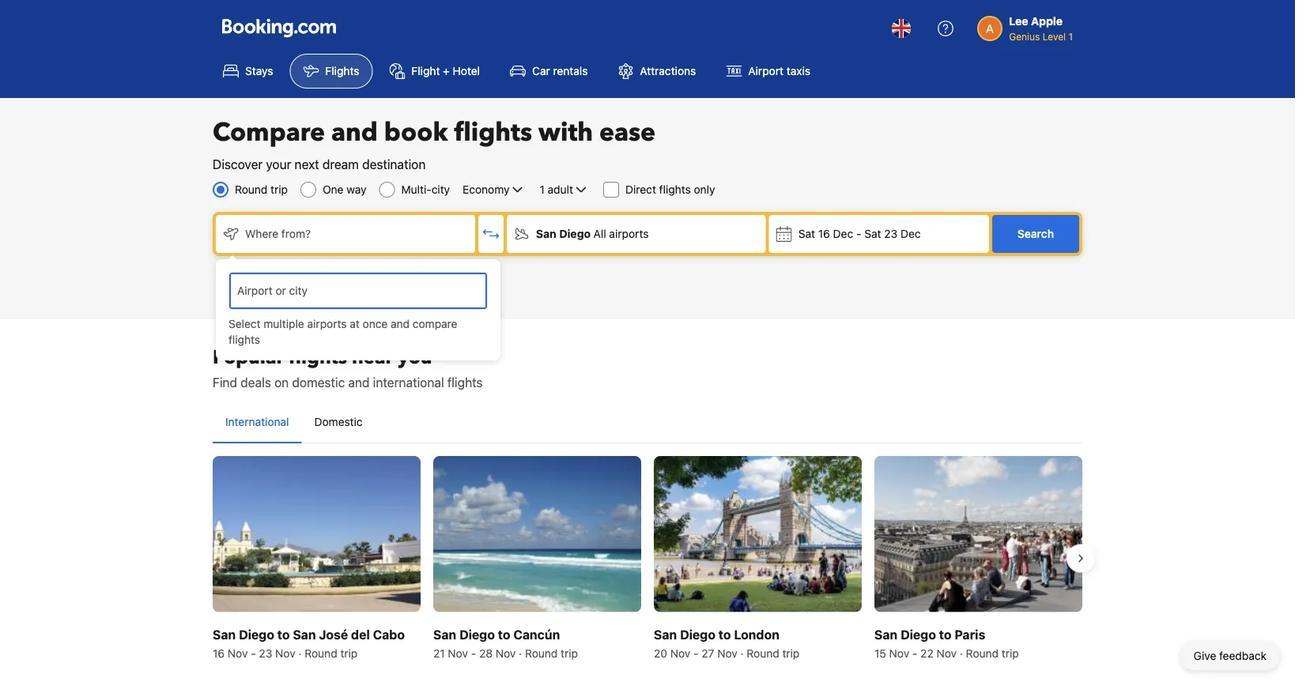 Task type: locate. For each thing, give the bounding box(es) containing it.
1
[[1068, 31, 1073, 42], [540, 183, 545, 196]]

flights up economy
[[454, 115, 532, 150]]

trip inside san diego to san josé del cabo 16 nov - 23 nov · round trip
[[340, 647, 358, 660]]

sat
[[798, 227, 815, 240], [864, 227, 881, 240]]

0 horizontal spatial 1
[[540, 183, 545, 196]]

1 vertical spatial 16
[[213, 647, 225, 660]]

diego inside the san diego to paris 15 nov - 22 nov · round trip
[[901, 627, 936, 642]]

trip for san diego to london
[[782, 647, 800, 660]]

san diego all airports
[[536, 227, 649, 240]]

and down near
[[348, 375, 370, 390]]

to inside san diego to san josé del cabo 16 nov - 23 nov · round trip
[[277, 627, 290, 642]]

diego inside san diego to london 20 nov - 27 nov · round trip
[[680, 627, 715, 642]]

1 vertical spatial and
[[391, 317, 410, 330]]

· for san diego to cancún
[[519, 647, 522, 660]]

0 vertical spatial 23
[[884, 227, 898, 240]]

diego up 27
[[680, 627, 715, 642]]

london
[[734, 627, 779, 642]]

0 vertical spatial 1
[[1068, 31, 1073, 42]]

san diego to paris 15 nov - 22 nov · round trip
[[874, 627, 1019, 660]]

car rentals
[[532, 64, 588, 77]]

booking.com logo image
[[222, 19, 336, 38], [222, 19, 336, 38]]

way
[[347, 183, 366, 196]]

one
[[323, 183, 344, 196]]

· for san diego to london
[[740, 647, 744, 660]]

1 · from the left
[[298, 647, 302, 660]]

josé
[[319, 627, 348, 642]]

san for san diego to london
[[654, 627, 677, 642]]

3 · from the left
[[740, 647, 744, 660]]

flights
[[454, 115, 532, 150], [659, 183, 691, 196], [228, 333, 260, 346], [289, 344, 347, 370], [447, 375, 483, 390]]

and right once
[[391, 317, 410, 330]]

2 vertical spatial and
[[348, 375, 370, 390]]

diego inside the san diego to cancún 21 nov - 28 nov · round trip
[[459, 627, 495, 642]]

7 nov from the left
[[889, 647, 909, 660]]

near
[[352, 344, 393, 370]]

diego up 22
[[901, 627, 936, 642]]

taxis
[[786, 64, 810, 77]]

round down josé
[[305, 647, 337, 660]]

san
[[536, 227, 556, 240], [213, 627, 236, 642], [293, 627, 316, 642], [433, 627, 456, 642], [654, 627, 677, 642], [874, 627, 898, 642]]

round inside the san diego to paris 15 nov - 22 nov · round trip
[[966, 647, 999, 660]]

give feedback
[[1194, 649, 1267, 663]]

level
[[1043, 31, 1066, 42]]

- for san diego to cancún
[[471, 647, 476, 660]]

0 horizontal spatial 23
[[259, 647, 272, 660]]

tab list
[[213, 402, 1082, 444]]

to left josé
[[277, 627, 290, 642]]

0 horizontal spatial 16
[[213, 647, 225, 660]]

to inside the san diego to cancún 21 nov - 28 nov · round trip
[[498, 627, 510, 642]]

select
[[228, 317, 261, 330]]

diego inside san diego to san josé del cabo 16 nov - 23 nov · round trip
[[239, 627, 274, 642]]

to left cancún
[[498, 627, 510, 642]]

region containing san diego to san josé del cabo
[[200, 450, 1095, 667]]

23
[[884, 227, 898, 240], [259, 647, 272, 660]]

16 inside san diego to san josé del cabo 16 nov - 23 nov · round trip
[[213, 647, 225, 660]]

1 horizontal spatial sat
[[864, 227, 881, 240]]

to
[[277, 627, 290, 642], [498, 627, 510, 642], [718, 627, 731, 642], [939, 627, 952, 642]]

compare and book flights with ease discover your next dream destination
[[213, 115, 656, 172]]

1 horizontal spatial 16
[[818, 227, 830, 240]]

0 horizontal spatial dec
[[833, 227, 853, 240]]

16 inside sat 16 dec - sat 23 dec dropdown button
[[818, 227, 830, 240]]

international
[[225, 415, 289, 429]]

1 vertical spatial 1
[[540, 183, 545, 196]]

san inside the san diego to paris 15 nov - 22 nov · round trip
[[874, 627, 898, 642]]

0 horizontal spatial sat
[[798, 227, 815, 240]]

diego for san
[[239, 627, 274, 642]]

compare
[[213, 115, 325, 150]]

multi-city
[[401, 183, 450, 196]]

san diego to cancún 21 nov - 28 nov · round trip
[[433, 627, 578, 660]]

round for san diego to cancún
[[525, 647, 558, 660]]

0 vertical spatial airports
[[609, 227, 649, 240]]

sat 16 dec - sat 23 dec
[[798, 227, 921, 240]]

round inside the san diego to cancún 21 nov - 28 nov · round trip
[[525, 647, 558, 660]]

trip inside the san diego to paris 15 nov - 22 nov · round trip
[[1002, 647, 1019, 660]]

round down cancún
[[525, 647, 558, 660]]

to left london on the bottom right
[[718, 627, 731, 642]]

2 · from the left
[[519, 647, 522, 660]]

at
[[350, 317, 360, 330]]

international button
[[213, 402, 302, 443]]

20
[[654, 647, 667, 660]]

round for san diego to paris
[[966, 647, 999, 660]]

·
[[298, 647, 302, 660], [519, 647, 522, 660], [740, 647, 744, 660], [960, 647, 963, 660]]

1 dec from the left
[[833, 227, 853, 240]]

21
[[433, 647, 445, 660]]

1 horizontal spatial 23
[[884, 227, 898, 240]]

1 to from the left
[[277, 627, 290, 642]]

1 vertical spatial airports
[[307, 317, 347, 330]]

where from? button
[[216, 215, 475, 253]]

multi-
[[401, 183, 431, 196]]

san inside the san diego to cancún 21 nov - 28 nov · round trip
[[433, 627, 456, 642]]

compare
[[413, 317, 457, 330]]

flights up domestic
[[289, 344, 347, 370]]

· inside san diego to london 20 nov - 27 nov · round trip
[[740, 647, 744, 660]]

where
[[245, 227, 278, 240]]

and up dream
[[331, 115, 378, 150]]

2 dec from the left
[[901, 227, 921, 240]]

16
[[818, 227, 830, 240], [213, 647, 225, 660]]

· inside the san diego to cancún 21 nov - 28 nov · round trip
[[519, 647, 522, 660]]

dec
[[833, 227, 853, 240], [901, 227, 921, 240]]

round down london on the bottom right
[[747, 647, 779, 660]]

3 to from the left
[[718, 627, 731, 642]]

15
[[874, 647, 886, 660]]

4 to from the left
[[939, 627, 952, 642]]

- inside the san diego to paris 15 nov - 22 nov · round trip
[[912, 647, 917, 660]]

flights
[[325, 64, 359, 77]]

direct flights only
[[625, 183, 715, 196]]

stays link
[[210, 54, 287, 89]]

one way
[[323, 183, 366, 196]]

diego left josé
[[239, 627, 274, 642]]

- inside the san diego to cancún 21 nov - 28 nov · round trip
[[471, 647, 476, 660]]

airports left at
[[307, 317, 347, 330]]

san diego to london image
[[654, 456, 862, 612]]

to inside the san diego to paris 15 nov - 22 nov · round trip
[[939, 627, 952, 642]]

trip inside san diego to london 20 nov - 27 nov · round trip
[[782, 647, 800, 660]]

8 nov from the left
[[937, 647, 957, 660]]

dream
[[322, 157, 359, 172]]

flights link
[[290, 54, 373, 89]]

1 sat from the left
[[798, 227, 815, 240]]

0 horizontal spatial airports
[[307, 317, 347, 330]]

2 to from the left
[[498, 627, 510, 642]]

- inside san diego to london 20 nov - 27 nov · round trip
[[693, 647, 699, 660]]

round
[[235, 183, 268, 196], [305, 647, 337, 660], [525, 647, 558, 660], [747, 647, 779, 660], [966, 647, 999, 660]]

4 · from the left
[[960, 647, 963, 660]]

round trip
[[235, 183, 288, 196]]

diego left all
[[559, 227, 591, 240]]

round down paris
[[966, 647, 999, 660]]

to left paris
[[939, 627, 952, 642]]

trip inside the san diego to cancún 21 nov - 28 nov · round trip
[[561, 647, 578, 660]]

flights down select
[[228, 333, 260, 346]]

destination
[[362, 157, 426, 172]]

0 vertical spatial 16
[[818, 227, 830, 240]]

· inside san diego to san josé del cabo 16 nov - 23 nov · round trip
[[298, 647, 302, 660]]

region
[[200, 450, 1095, 667]]

0 vertical spatial and
[[331, 115, 378, 150]]

flights right international
[[447, 375, 483, 390]]

diego up 28
[[459, 627, 495, 642]]

round for san diego to london
[[747, 647, 779, 660]]

round down discover
[[235, 183, 268, 196]]

1 horizontal spatial dec
[[901, 227, 921, 240]]

to inside san diego to london 20 nov - 27 nov · round trip
[[718, 627, 731, 642]]

1 right level
[[1068, 31, 1073, 42]]

-
[[856, 227, 861, 240], [251, 647, 256, 660], [471, 647, 476, 660], [693, 647, 699, 660], [912, 647, 917, 660]]

1 vertical spatial 23
[[259, 647, 272, 660]]

6 nov from the left
[[717, 647, 737, 660]]

to for london
[[718, 627, 731, 642]]

airport taxis
[[748, 64, 810, 77]]

san diego to paris image
[[874, 456, 1082, 612]]

· inside the san diego to paris 15 nov - 22 nov · round trip
[[960, 647, 963, 660]]

1 left adult
[[540, 183, 545, 196]]

1 horizontal spatial 1
[[1068, 31, 1073, 42]]

all
[[593, 227, 606, 240]]

sat 16 dec - sat 23 dec button
[[769, 215, 989, 253]]

san inside san diego to london 20 nov - 27 nov · round trip
[[654, 627, 677, 642]]

round inside san diego to london 20 nov - 27 nov · round trip
[[747, 647, 779, 660]]

hotel
[[453, 64, 480, 77]]

lee
[[1009, 15, 1028, 28]]

san for san diego to paris
[[874, 627, 898, 642]]

on
[[274, 375, 289, 390]]

and
[[331, 115, 378, 150], [391, 317, 410, 330], [348, 375, 370, 390]]

trip
[[271, 183, 288, 196], [340, 647, 358, 660], [561, 647, 578, 660], [782, 647, 800, 660], [1002, 647, 1019, 660]]

23 inside san diego to san josé del cabo 16 nov - 23 nov · round trip
[[259, 647, 272, 660]]

airports right all
[[609, 227, 649, 240]]



Task type: vqa. For each thing, say whether or not it's contained in the screenshot.
Round trip
yes



Task type: describe. For each thing, give the bounding box(es) containing it.
adult
[[548, 183, 573, 196]]

deals
[[241, 375, 271, 390]]

1 adult
[[540, 183, 573, 196]]

economy
[[463, 183, 510, 196]]

ease
[[599, 115, 656, 150]]

give
[[1194, 649, 1216, 663]]

san diego to san josé del cabo 16 nov - 23 nov · round trip
[[213, 627, 405, 660]]

and inside compare and book flights with ease discover your next dream destination
[[331, 115, 378, 150]]

tab list containing international
[[213, 402, 1082, 444]]

popular
[[213, 344, 284, 370]]

flight + hotel
[[411, 64, 480, 77]]

Airport or city text field
[[236, 282, 481, 300]]

to for san
[[277, 627, 290, 642]]

1 nov from the left
[[228, 647, 248, 660]]

domestic button
[[302, 402, 375, 443]]

cabo
[[373, 627, 405, 642]]

del
[[351, 627, 370, 642]]

san for san diego to cancún
[[433, 627, 456, 642]]

diego for paris
[[901, 627, 936, 642]]

- for san diego to paris
[[912, 647, 917, 660]]

domestic
[[292, 375, 345, 390]]

to for paris
[[939, 627, 952, 642]]

genius
[[1009, 31, 1040, 42]]

1 inside 'lee apple genius level 1'
[[1068, 31, 1073, 42]]

lee apple genius level 1
[[1009, 15, 1073, 42]]

next
[[295, 157, 319, 172]]

you
[[398, 344, 432, 370]]

airports inside the select multiple airports at once and compare flights
[[307, 317, 347, 330]]

city
[[431, 183, 450, 196]]

paris
[[955, 627, 985, 642]]

28
[[479, 647, 493, 660]]

search
[[1017, 227, 1054, 240]]

with
[[538, 115, 593, 150]]

select multiple airports at once and compare flights
[[228, 317, 457, 346]]

4 nov from the left
[[496, 647, 516, 660]]

find
[[213, 375, 237, 390]]

san diego to cancún image
[[433, 456, 641, 612]]

where from?
[[245, 227, 311, 240]]

airport
[[748, 64, 783, 77]]

flights left only
[[659, 183, 691, 196]]

domestic
[[314, 415, 363, 429]]

san for san diego to san josé del cabo
[[213, 627, 236, 642]]

trip for san diego to paris
[[1002, 647, 1019, 660]]

san for san diego
[[536, 227, 556, 240]]

+
[[443, 64, 450, 77]]

flight + hotel link
[[376, 54, 493, 89]]

multiple
[[264, 317, 304, 330]]

once
[[363, 317, 388, 330]]

flights inside the select multiple airports at once and compare flights
[[228, 333, 260, 346]]

international
[[373, 375, 444, 390]]

diego for london
[[680, 627, 715, 642]]

· for san diego to paris
[[960, 647, 963, 660]]

airport taxis link
[[713, 54, 824, 89]]

- inside sat 16 dec - sat 23 dec dropdown button
[[856, 227, 861, 240]]

flights inside compare and book flights with ease discover your next dream destination
[[454, 115, 532, 150]]

apple
[[1031, 15, 1063, 28]]

to for cancún
[[498, 627, 510, 642]]

direct
[[625, 183, 656, 196]]

22
[[920, 647, 934, 660]]

and inside the select multiple airports at once and compare flights
[[391, 317, 410, 330]]

27
[[702, 647, 714, 660]]

only
[[694, 183, 715, 196]]

and inside 'popular flights near you find deals on domestic and international flights'
[[348, 375, 370, 390]]

stays
[[245, 64, 273, 77]]

round inside san diego to san josé del cabo 16 nov - 23 nov · round trip
[[305, 647, 337, 660]]

5 nov from the left
[[670, 647, 690, 660]]

car rentals link
[[497, 54, 601, 89]]

2 sat from the left
[[864, 227, 881, 240]]

from?
[[281, 227, 311, 240]]

1 adult button
[[538, 180, 591, 199]]

attractions link
[[604, 54, 709, 89]]

1 horizontal spatial airports
[[609, 227, 649, 240]]

car
[[532, 64, 550, 77]]

flight
[[411, 64, 440, 77]]

1 inside dropdown button
[[540, 183, 545, 196]]

cancún
[[513, 627, 560, 642]]

san diego to san josé del cabo image
[[213, 456, 421, 612]]

search button
[[992, 215, 1079, 253]]

attractions
[[640, 64, 696, 77]]

3 nov from the left
[[448, 647, 468, 660]]

book
[[384, 115, 448, 150]]

- for san diego to london
[[693, 647, 699, 660]]

trip for san diego to cancún
[[561, 647, 578, 660]]

rentals
[[553, 64, 588, 77]]

feedback
[[1219, 649, 1267, 663]]

give feedback button
[[1181, 642, 1279, 670]]

popular flights near you find deals on domestic and international flights
[[213, 344, 483, 390]]

san diego to london 20 nov - 27 nov · round trip
[[654, 627, 800, 660]]

discover
[[213, 157, 263, 172]]

diego for cancún
[[459, 627, 495, 642]]

- inside san diego to san josé del cabo 16 nov - 23 nov · round trip
[[251, 647, 256, 660]]

2 nov from the left
[[275, 647, 295, 660]]

diego for airports
[[559, 227, 591, 240]]

your
[[266, 157, 291, 172]]

23 inside dropdown button
[[884, 227, 898, 240]]



